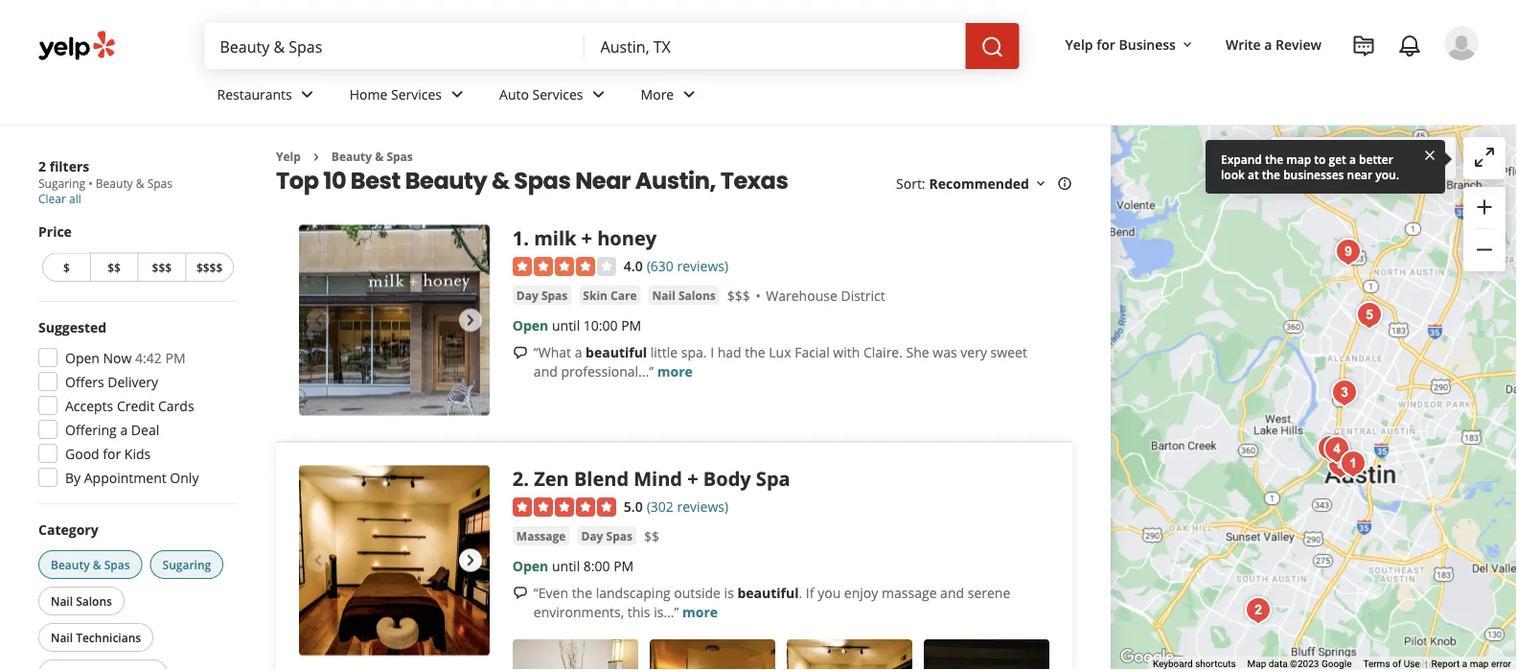 Task type: vqa. For each thing, say whether or not it's contained in the screenshot.
Yelp for Business's the 16 chevron down v2 Icon
no



Task type: describe. For each thing, give the bounding box(es) containing it.
4.0 link
[[624, 254, 643, 275]]

nail salons inside category group
[[51, 593, 112, 609]]

of
[[1393, 658, 1402, 670]]

recommended
[[930, 174, 1030, 193]]

& down auto
[[492, 164, 510, 196]]

next image for 1 . milk + honey
[[459, 309, 482, 332]]

clear
[[38, 191, 66, 207]]

expand the map to get a better look at the businesses near you.
[[1222, 151, 1400, 182]]

reviews) for mind
[[677, 497, 729, 515]]

yelp for business button
[[1058, 27, 1203, 61]]

honey
[[598, 225, 657, 251]]

until for milk
[[552, 316, 580, 334]]

restaurants
[[217, 85, 292, 103]]

4 star rating image
[[513, 257, 616, 276]]

you
[[818, 583, 841, 602]]

0 vertical spatial nail salons
[[652, 287, 716, 303]]

skin
[[583, 287, 608, 303]]

map for to
[[1287, 151, 1312, 167]]

previous image
[[307, 549, 330, 572]]

10
[[323, 164, 346, 196]]

day spas button for top day spas link
[[513, 286, 572, 305]]

0 vertical spatial nail
[[652, 287, 676, 303]]

and inside little spa. i had the lux facial with claire. she was very sweet and professional..."
[[534, 362, 558, 380]]

0 horizontal spatial milk + honey image
[[299, 225, 490, 415]]

write a review link
[[1219, 27, 1330, 61]]

8:00
[[584, 557, 610, 575]]

"what a beautiful
[[534, 343, 647, 361]]

16 speech v2 image
[[513, 345, 528, 360]]

district
[[841, 287, 886, 305]]

a inside expand the map to get a better look at the businesses near you.
[[1350, 151, 1357, 167]]

yelp link
[[276, 149, 301, 164]]

none field find
[[220, 35, 570, 57]]

open until 10:00 pm
[[513, 316, 642, 334]]

16 chevron right v2 image
[[309, 149, 324, 165]]

1 vertical spatial nail
[[51, 593, 73, 609]]

day spas button for the rightmost day spas link
[[578, 526, 637, 545]]

auto services link
[[484, 69, 626, 125]]

suggested
[[38, 318, 107, 336]]

had
[[718, 343, 742, 361]]

map for error
[[1470, 658, 1489, 670]]

warehouse district
[[766, 287, 886, 305]]

day spas for the rightmost day spas link's the day spas button
[[581, 528, 633, 544]]

zen blend mind + body spa image inside map region
[[1240, 592, 1278, 630]]

Find text field
[[220, 35, 570, 57]]

offers
[[65, 372, 104, 391]]

open now 4:42 pm
[[65, 349, 186, 367]]

(302
[[647, 497, 674, 515]]

•
[[88, 175, 93, 191]]

error
[[1492, 658, 1512, 670]]

$$$$
[[196, 259, 223, 275]]

(630 reviews) link
[[647, 254, 729, 275]]

sugaring inside 2 filters sugaring • beauty & spas clear all
[[38, 175, 85, 191]]

2 for 2 filters sugaring • beauty & spas clear all
[[38, 157, 46, 175]]

glow spa & wax house image
[[1351, 296, 1389, 335]]

as
[[1355, 149, 1368, 168]]

none field "near"
[[601, 35, 951, 57]]

slideshow element for 1
[[299, 225, 490, 415]]

spas up milk
[[514, 164, 571, 196]]

$$$$ button
[[185, 253, 234, 282]]

open for 2
[[513, 557, 549, 575]]

zen
[[534, 465, 569, 492]]

cards
[[158, 396, 194, 415]]

search image
[[981, 36, 1004, 59]]

the inside little spa. i had the lux facial with claire. she was very sweet and professional..."
[[745, 343, 766, 361]]

nail inside button
[[51, 629, 73, 645]]

16 info v2 image
[[1057, 176, 1073, 191]]

notifications image
[[1399, 35, 1422, 58]]

yelp for yelp link
[[276, 149, 301, 164]]

offers delivery
[[65, 372, 158, 391]]

serene
[[968, 583, 1011, 602]]

more link for mind
[[683, 603, 718, 621]]

1 . milk + honey
[[513, 225, 657, 251]]

with
[[834, 343, 860, 361]]

more for mind
[[683, 603, 718, 621]]

zoom in image
[[1474, 196, 1497, 219]]

1 horizontal spatial beauty & spas
[[332, 149, 413, 164]]

better
[[1360, 151, 1394, 167]]

professional..."
[[561, 362, 654, 380]]

1
[[513, 225, 524, 251]]

previous image
[[307, 309, 330, 332]]

zoom out image
[[1474, 238, 1497, 261]]

massage button
[[513, 526, 570, 545]]

very
[[961, 343, 988, 361]]

$
[[63, 259, 70, 275]]

more for honey
[[658, 362, 693, 380]]

beauty right 16 chevron right v2 icon at the top of the page
[[332, 149, 372, 164]]

bella salon image
[[1318, 430, 1357, 469]]

good for kids
[[65, 444, 151, 463]]

environments,
[[534, 603, 624, 621]]

home
[[350, 85, 388, 103]]

a for write a review
[[1265, 35, 1273, 53]]

price
[[38, 222, 72, 241]]

milk + honey image
[[1330, 233, 1368, 271]]

©2023
[[1291, 658, 1320, 670]]

massage
[[517, 528, 566, 544]]

a for "what a beautiful
[[575, 343, 582, 361]]

(630 reviews)
[[647, 256, 729, 275]]

5 star rating image
[[513, 498, 616, 517]]

ruby a. image
[[1445, 26, 1479, 60]]

& right 10
[[375, 149, 384, 164]]

0 vertical spatial day spas link
[[513, 286, 572, 305]]

open until 8:00 pm
[[513, 557, 634, 575]]

a for offering a deal
[[120, 420, 128, 439]]

pm for 2 . zen blend mind + body spa
[[614, 557, 634, 575]]

2 for 2 . zen blend mind + body spa
[[513, 465, 524, 492]]

beauty inside 2 filters sugaring • beauty & spas clear all
[[96, 175, 133, 191]]

1 vertical spatial pm
[[165, 349, 186, 367]]

1 vertical spatial $$
[[644, 527, 660, 545]]

24 chevron down v2 image for restaurants
[[296, 83, 319, 106]]

pm for 1 . milk + honey
[[621, 316, 642, 334]]

expand
[[1222, 151, 1263, 167]]

$$ inside button
[[108, 259, 121, 275]]

beauty inside beauty & spas button
[[51, 557, 90, 572]]

map
[[1248, 658, 1267, 670]]

viva day spa + med spa | 35th image
[[1326, 374, 1364, 412]]

massage link
[[513, 526, 570, 545]]

good
[[65, 444, 99, 463]]

top 10 best beauty & spas near austin, texas
[[276, 164, 789, 196]]

data
[[1269, 658, 1288, 670]]

use
[[1404, 658, 1421, 670]]

offering
[[65, 420, 117, 439]]

top
[[276, 164, 319, 196]]

1 vertical spatial $$$
[[727, 287, 751, 305]]

this
[[628, 603, 651, 621]]

search as map moves
[[1309, 149, 1445, 168]]

user actions element
[[1050, 24, 1506, 142]]

beauty & spas button
[[38, 550, 142, 579]]

. if you enjoy massage and serene environments, this is..."
[[534, 583, 1011, 621]]

milk + honey link
[[534, 225, 657, 251]]

. for 1
[[524, 225, 529, 251]]

warehouse
[[766, 287, 838, 305]]

moves
[[1404, 149, 1445, 168]]

beauty right the best
[[405, 164, 487, 196]]

near
[[1348, 166, 1373, 182]]

accepts credit cards
[[65, 396, 194, 415]]

body
[[704, 465, 751, 492]]

viva day spa + med spa | lamar image
[[1322, 446, 1360, 484]]

at
[[1248, 166, 1260, 182]]

search
[[1309, 149, 1351, 168]]



Task type: locate. For each thing, give the bounding box(es) containing it.
open
[[513, 316, 549, 334], [65, 349, 100, 367], [513, 557, 549, 575]]

2 left filters
[[38, 157, 46, 175]]

milk
[[534, 225, 577, 251]]

0 horizontal spatial $$$
[[152, 259, 172, 275]]

0 vertical spatial day spas
[[517, 287, 568, 303]]

a right "write"
[[1265, 35, 1273, 53]]

0 vertical spatial and
[[534, 362, 558, 380]]

nail salons link
[[649, 286, 720, 305]]

1 horizontal spatial yelp
[[1066, 35, 1094, 53]]

day for top day spas link
[[517, 287, 539, 303]]

0 vertical spatial reviews)
[[677, 256, 729, 275]]

enjoy
[[845, 583, 879, 602]]

facial
[[795, 343, 830, 361]]

2 horizontal spatial map
[[1470, 658, 1489, 670]]

yelp inside yelp for business button
[[1066, 35, 1094, 53]]

1 horizontal spatial zen blend mind + body spa image
[[1240, 592, 1278, 630]]

& inside button
[[93, 557, 101, 572]]

5.0 link
[[624, 495, 643, 516]]

1 vertical spatial more link
[[683, 603, 718, 621]]

0 vertical spatial for
[[1097, 35, 1116, 53]]

day up "8:00"
[[581, 528, 603, 544]]

care
[[611, 287, 637, 303]]

day spas button up "8:00"
[[578, 526, 637, 545]]

0 horizontal spatial none field
[[220, 35, 570, 57]]

2 vertical spatial pm
[[614, 557, 634, 575]]

0 vertical spatial yelp
[[1066, 35, 1094, 53]]

for for yelp
[[1097, 35, 1116, 53]]

more link down outside
[[683, 603, 718, 621]]

.
[[524, 225, 529, 251], [524, 465, 529, 492], [799, 583, 803, 602]]

open up offers on the bottom left of the page
[[65, 349, 100, 367]]

1 horizontal spatial sugaring
[[163, 557, 211, 572]]

price group
[[38, 222, 238, 286]]

yelp for business
[[1066, 35, 1176, 53]]

. for 2
[[524, 465, 529, 492]]

slideshow element
[[299, 225, 490, 415], [299, 465, 490, 656]]

1 vertical spatial and
[[941, 583, 965, 602]]

2 vertical spatial open
[[513, 557, 549, 575]]

0 horizontal spatial nail salons
[[51, 593, 112, 609]]

map inside expand the map to get a better look at the businesses near you.
[[1287, 151, 1312, 167]]

if
[[806, 583, 814, 602]]

& down the category on the left bottom of the page
[[93, 557, 101, 572]]

1 vertical spatial group
[[33, 317, 238, 493]]

spas
[[387, 149, 413, 164], [514, 164, 571, 196], [147, 175, 173, 191], [542, 287, 568, 303], [606, 528, 633, 544], [104, 557, 130, 572]]

(302 reviews) link
[[647, 495, 729, 516]]

day down 4 star rating image on the top left
[[517, 287, 539, 303]]

nail salons button down beauty & spas button
[[38, 587, 125, 616]]

next image for 2 . zen blend mind + body spa
[[459, 549, 482, 572]]

category
[[38, 520, 98, 538]]

(630
[[647, 256, 674, 275]]

google image
[[1116, 645, 1179, 670]]

spas down the home services link
[[387, 149, 413, 164]]

2 . zen blend mind + body spa
[[513, 465, 791, 492]]

sugaring down only
[[163, 557, 211, 572]]

auto services
[[500, 85, 583, 103]]

yelp left business at the right top of the page
[[1066, 35, 1094, 53]]

salons inside category group
[[76, 593, 112, 609]]

near
[[575, 164, 631, 196]]

4:42
[[135, 349, 162, 367]]

to
[[1315, 151, 1326, 167]]

spas down 5.0
[[606, 528, 633, 544]]

delivery
[[108, 372, 158, 391]]

only
[[170, 468, 199, 487]]

beauty down the category on the left bottom of the page
[[51, 557, 90, 572]]

$$ button
[[90, 253, 138, 282]]

spas down 4 star rating image on the top left
[[542, 287, 568, 303]]

map for moves
[[1372, 149, 1400, 168]]

0 horizontal spatial and
[[534, 362, 558, 380]]

day spas link
[[513, 286, 572, 305], [578, 526, 637, 545]]

and down the "what
[[534, 362, 558, 380]]

pm right "10:00"
[[621, 316, 642, 334]]

map data ©2023 google
[[1248, 658, 1352, 670]]

1 vertical spatial open
[[65, 349, 100, 367]]

home services link
[[334, 69, 484, 125]]

3 24 chevron down v2 image from the left
[[678, 83, 701, 106]]

map left to
[[1287, 151, 1312, 167]]

1 vertical spatial until
[[552, 557, 580, 575]]

sugaring down filters
[[38, 175, 85, 191]]

more link down little at the bottom of the page
[[658, 362, 693, 380]]

1 vertical spatial milk + honey image
[[1335, 445, 1373, 483]]

business categories element
[[202, 69, 1479, 125]]

1 horizontal spatial group
[[1464, 187, 1506, 271]]

0 horizontal spatial map
[[1287, 151, 1312, 167]]

reviews) down body in the bottom of the page
[[677, 497, 729, 515]]

1 next image from the top
[[459, 309, 482, 332]]

1 horizontal spatial 2
[[513, 465, 524, 492]]

services left 24 chevron down v2 image
[[533, 85, 583, 103]]

for left business at the right top of the page
[[1097, 35, 1116, 53]]

1 vertical spatial salons
[[76, 593, 112, 609]]

day spas button down 4 star rating image on the top left
[[513, 286, 572, 305]]

until for zen
[[552, 557, 580, 575]]

until up ""even"
[[552, 557, 580, 575]]

1 horizontal spatial $$
[[644, 527, 660, 545]]

0 horizontal spatial beauty & spas
[[51, 557, 130, 572]]

until up the "what
[[552, 316, 580, 334]]

and left serene
[[941, 583, 965, 602]]

5.0
[[624, 497, 643, 515]]

by
[[65, 468, 81, 487]]

1 horizontal spatial salons
[[679, 287, 716, 303]]

nail salons down beauty & spas button
[[51, 593, 112, 609]]

0 horizontal spatial zen blend mind + body spa image
[[299, 465, 490, 656]]

businesses
[[1284, 166, 1345, 182]]

skin care button
[[579, 286, 641, 305]]

1 horizontal spatial nail salons
[[652, 287, 716, 303]]

open for 1
[[513, 316, 549, 334]]

2 24 chevron down v2 image from the left
[[446, 83, 469, 106]]

0 vertical spatial salons
[[679, 287, 716, 303]]

0 vertical spatial next image
[[459, 309, 482, 332]]

day for the rightmost day spas link
[[581, 528, 603, 544]]

0 vertical spatial $$$
[[152, 259, 172, 275]]

. left zen at the bottom of the page
[[524, 465, 529, 492]]

1 vertical spatial nail salons button
[[38, 587, 125, 616]]

expand the map to get a better look at the businesses near you. tooltip
[[1206, 140, 1446, 194]]

group
[[1464, 187, 1506, 271], [33, 317, 238, 493]]

0 vertical spatial beautiful
[[586, 343, 647, 361]]

a right get
[[1350, 151, 1357, 167]]

nail left technicians
[[51, 629, 73, 645]]

day spas link up "8:00"
[[578, 526, 637, 545]]

open up 16 speech v2 icon
[[513, 557, 549, 575]]

1 vertical spatial slideshow element
[[299, 465, 490, 656]]

2 services from the left
[[533, 85, 583, 103]]

24 chevron down v2 image for more
[[678, 83, 701, 106]]

1 horizontal spatial milk + honey image
[[1335, 445, 1373, 483]]

spas inside 2 filters sugaring • beauty & spas clear all
[[147, 175, 173, 191]]

0 horizontal spatial for
[[103, 444, 121, 463]]

0 horizontal spatial yelp
[[276, 149, 301, 164]]

nail salons button
[[649, 286, 720, 305], [38, 587, 125, 616]]

yelp for yelp for business
[[1066, 35, 1094, 53]]

nail
[[652, 287, 676, 303], [51, 593, 73, 609], [51, 629, 73, 645]]

1 horizontal spatial day spas link
[[578, 526, 637, 545]]

and
[[534, 362, 558, 380], [941, 583, 965, 602]]

24 chevron down v2 image inside the home services link
[[446, 83, 469, 106]]

nail salons
[[652, 287, 716, 303], [51, 593, 112, 609]]

rejuvenate austin image
[[1318, 432, 1357, 471]]

for inside "group"
[[103, 444, 121, 463]]

technicians
[[76, 629, 141, 645]]

until
[[552, 316, 580, 334], [552, 557, 580, 575]]

1 reviews) from the top
[[677, 256, 729, 275]]

more down little at the bottom of the page
[[658, 362, 693, 380]]

. left milk
[[524, 225, 529, 251]]

24 chevron down v2 image inside restaurants link
[[296, 83, 319, 106]]

0 vertical spatial more link
[[658, 362, 693, 380]]

terms of use
[[1364, 658, 1421, 670]]

$$ left $$$ button
[[108, 259, 121, 275]]

0 horizontal spatial day spas link
[[513, 286, 572, 305]]

zen blend mind + body spa link
[[534, 465, 791, 492]]

0 horizontal spatial group
[[33, 317, 238, 493]]

a inside 'link'
[[1265, 35, 1273, 53]]

jing massage image
[[1308, 134, 1346, 173]]

reviews) inside (630 reviews) "link"
[[677, 256, 729, 275]]

expand map image
[[1474, 146, 1497, 169]]

day
[[517, 287, 539, 303], [581, 528, 603, 544]]

look
[[1222, 166, 1245, 182]]

16 chevron down v2 image
[[1033, 176, 1049, 191]]

day spas link down 4 star rating image on the top left
[[513, 286, 572, 305]]

"even
[[534, 583, 569, 602]]

1 horizontal spatial for
[[1097, 35, 1116, 53]]

map left error
[[1470, 658, 1489, 670]]

None search field
[[205, 23, 1024, 69]]

+
[[582, 225, 593, 251], [688, 465, 699, 492]]

a right the "what
[[575, 343, 582, 361]]

0 vertical spatial sugaring
[[38, 175, 85, 191]]

&
[[375, 149, 384, 164], [492, 164, 510, 196], [136, 175, 144, 191], [93, 557, 101, 572]]

services right home
[[391, 85, 442, 103]]

was
[[933, 343, 958, 361]]

next image
[[459, 309, 482, 332], [459, 549, 482, 572]]

0 vertical spatial .
[[524, 225, 529, 251]]

0 horizontal spatial beautiful
[[586, 343, 647, 361]]

and inside . if you enjoy massage and serene environments, this is..."
[[941, 583, 965, 602]]

24 chevron down v2 image right restaurants
[[296, 83, 319, 106]]

spa.
[[681, 343, 707, 361]]

nail down "(630" at top
[[652, 287, 676, 303]]

1 vertical spatial for
[[103, 444, 121, 463]]

2 reviews) from the top
[[677, 497, 729, 515]]

1 services from the left
[[391, 85, 442, 103]]

1 vertical spatial day spas
[[581, 528, 633, 544]]

1 vertical spatial beauty & spas
[[51, 557, 130, 572]]

projects image
[[1353, 35, 1376, 58]]

mind
[[634, 465, 683, 492]]

outside
[[674, 583, 721, 602]]

0 horizontal spatial nail salons button
[[38, 587, 125, 616]]

1 vertical spatial sugaring
[[163, 557, 211, 572]]

24 chevron down v2 image
[[296, 83, 319, 106], [446, 83, 469, 106], [678, 83, 701, 106]]

0 horizontal spatial sugaring
[[38, 175, 85, 191]]

beauty & spas down the category on the left bottom of the page
[[51, 557, 130, 572]]

yelp left 16 chevron right v2 icon at the top of the page
[[276, 149, 301, 164]]

for down offering a deal
[[103, 444, 121, 463]]

2 slideshow element from the top
[[299, 465, 490, 656]]

zen blend mind + body spa image
[[299, 465, 490, 656], [1240, 592, 1278, 630]]

beauty & spas right 16 chevron right v2 icon at the top of the page
[[332, 149, 413, 164]]

1 horizontal spatial beautiful
[[738, 583, 799, 602]]

spas inside button
[[104, 557, 130, 572]]

terms
[[1364, 658, 1391, 670]]

2 until from the top
[[552, 557, 580, 575]]

she
[[907, 343, 930, 361]]

services for home services
[[391, 85, 442, 103]]

review
[[1276, 35, 1322, 53]]

1 none field from the left
[[220, 35, 570, 57]]

1 horizontal spatial day spas
[[581, 528, 633, 544]]

24 chevron down v2 image left auto
[[446, 83, 469, 106]]

0 vertical spatial day spas button
[[513, 286, 572, 305]]

none field up "business categories" element
[[601, 35, 951, 57]]

1 vertical spatial day
[[581, 528, 603, 544]]

0 vertical spatial day
[[517, 287, 539, 303]]

1 until from the top
[[552, 316, 580, 334]]

0 vertical spatial slideshow element
[[299, 225, 490, 415]]

"what
[[534, 343, 571, 361]]

$$$ inside $$$ button
[[152, 259, 172, 275]]

$$$ left $$$$
[[152, 259, 172, 275]]

beauty & spas
[[332, 149, 413, 164], [51, 557, 130, 572]]

pm right "8:00"
[[614, 557, 634, 575]]

1 vertical spatial +
[[688, 465, 699, 492]]

0 vertical spatial beauty & spas
[[332, 149, 413, 164]]

1 vertical spatial day spas link
[[578, 526, 637, 545]]

. left if in the bottom of the page
[[799, 583, 803, 602]]

1 slideshow element from the top
[[299, 225, 490, 415]]

1 horizontal spatial services
[[533, 85, 583, 103]]

24 chevron down v2 image for home services
[[446, 83, 469, 106]]

reviews) up nail salons link on the left top of the page
[[677, 256, 729, 275]]

0 vertical spatial pm
[[621, 316, 642, 334]]

beautiful up professional..."
[[586, 343, 647, 361]]

1 horizontal spatial $$$
[[727, 287, 751, 305]]

1 vertical spatial day spas button
[[578, 526, 637, 545]]

2 horizontal spatial 24 chevron down v2 image
[[678, 83, 701, 106]]

24 chevron down v2 image right more
[[678, 83, 701, 106]]

0 horizontal spatial day spas
[[517, 287, 568, 303]]

$$$ button
[[138, 253, 185, 282]]

0 vertical spatial open
[[513, 316, 549, 334]]

deal
[[131, 420, 159, 439]]

0 vertical spatial 2
[[38, 157, 46, 175]]

0 vertical spatial $$
[[108, 259, 121, 275]]

0 horizontal spatial 2
[[38, 157, 46, 175]]

0 vertical spatial group
[[1464, 187, 1506, 271]]

1 horizontal spatial day spas button
[[578, 526, 637, 545]]

1 vertical spatial 2
[[513, 465, 524, 492]]

spas right •
[[147, 175, 173, 191]]

by appointment only
[[65, 468, 199, 487]]

$$$ right nail salons link on the left top of the page
[[727, 287, 751, 305]]

milk + honey image
[[299, 225, 490, 415], [1335, 445, 1373, 483]]

more link for honey
[[658, 362, 693, 380]]

restaurants link
[[202, 69, 334, 125]]

a right the report
[[1463, 658, 1468, 670]]

salons down beauty & spas button
[[76, 593, 112, 609]]

0 horizontal spatial +
[[582, 225, 593, 251]]

1 vertical spatial next image
[[459, 549, 482, 572]]

1 horizontal spatial map
[[1372, 149, 1400, 168]]

16 chevron down v2 image
[[1180, 37, 1196, 52]]

0 vertical spatial nail salons button
[[649, 286, 720, 305]]

1 horizontal spatial nail salons button
[[649, 286, 720, 305]]

0 vertical spatial milk + honey image
[[299, 225, 490, 415]]

2 left zen at the bottom of the page
[[513, 465, 524, 492]]

salons down (630 reviews)
[[679, 287, 716, 303]]

nail salons button down (630 reviews)
[[649, 286, 720, 305]]

is
[[724, 583, 734, 602]]

sugaring inside button
[[163, 557, 211, 572]]

pm right '4:42'
[[165, 349, 186, 367]]

day spas down 4 star rating image on the top left
[[517, 287, 568, 303]]

hiatus spa + retreat image
[[1312, 430, 1350, 468]]

little
[[651, 343, 678, 361]]

0 horizontal spatial $$
[[108, 259, 121, 275]]

services inside the home services link
[[391, 85, 442, 103]]

group containing suggested
[[33, 317, 238, 493]]

. inside . if you enjoy massage and serene environments, this is..."
[[799, 583, 803, 602]]

beauty & spas inside button
[[51, 557, 130, 572]]

day spas up "8:00"
[[581, 528, 633, 544]]

beautiful right is
[[738, 583, 799, 602]]

salons
[[679, 287, 716, 303], [76, 593, 112, 609]]

(302 reviews)
[[647, 497, 729, 515]]

for inside button
[[1097, 35, 1116, 53]]

1 24 chevron down v2 image from the left
[[296, 83, 319, 106]]

map right as
[[1372, 149, 1400, 168]]

& right •
[[136, 175, 144, 191]]

$$$
[[152, 259, 172, 275], [727, 287, 751, 305]]

2 none field from the left
[[601, 35, 951, 57]]

lux
[[769, 343, 792, 361]]

keyboard shortcuts button
[[1153, 657, 1236, 670]]

offering a deal
[[65, 420, 159, 439]]

Near text field
[[601, 35, 951, 57]]

none field up "home services"
[[220, 35, 570, 57]]

for for good
[[103, 444, 121, 463]]

1 horizontal spatial and
[[941, 583, 965, 602]]

category group
[[35, 520, 238, 670]]

pm
[[621, 316, 642, 334], [165, 349, 186, 367], [614, 557, 634, 575]]

2 vertical spatial .
[[799, 583, 803, 602]]

little spa. i had the lux facial with claire. she was very sweet and professional..."
[[534, 343, 1028, 380]]

1 vertical spatial beautiful
[[738, 583, 799, 602]]

0 horizontal spatial services
[[391, 85, 442, 103]]

reviews) for honey
[[677, 256, 729, 275]]

beauty right •
[[96, 175, 133, 191]]

google
[[1322, 658, 1352, 670]]

2 vertical spatial nail
[[51, 629, 73, 645]]

close image
[[1423, 146, 1438, 163]]

1 horizontal spatial +
[[688, 465, 699, 492]]

24 chevron down v2 image
[[587, 83, 610, 106]]

1 vertical spatial yelp
[[276, 149, 301, 164]]

nail salons down (630 reviews)
[[652, 287, 716, 303]]

1 vertical spatial .
[[524, 465, 529, 492]]

services for auto services
[[533, 85, 583, 103]]

0 vertical spatial +
[[582, 225, 593, 251]]

1 vertical spatial nail salons
[[51, 593, 112, 609]]

& inside 2 filters sugaring • beauty & spas clear all
[[136, 175, 144, 191]]

day spas for the day spas button related to top day spas link
[[517, 287, 568, 303]]

0 horizontal spatial 24 chevron down v2 image
[[296, 83, 319, 106]]

spas left sugaring button
[[104, 557, 130, 572]]

services inside auto services link
[[533, 85, 583, 103]]

2
[[38, 157, 46, 175], [513, 465, 524, 492]]

keyboard
[[1153, 658, 1193, 670]]

16 speech v2 image
[[513, 586, 528, 601]]

2 inside 2 filters sugaring • beauty & spas clear all
[[38, 157, 46, 175]]

open up 16 speech v2 image
[[513, 316, 549, 334]]

a left deal
[[120, 420, 128, 439]]

slideshow element for 2
[[299, 465, 490, 656]]

1 vertical spatial reviews)
[[677, 497, 729, 515]]

4.0
[[624, 256, 643, 275]]

nail down beauty & spas button
[[51, 593, 73, 609]]

report a map error
[[1432, 658, 1512, 670]]

24 chevron down v2 image inside more link
[[678, 83, 701, 106]]

a for report a map error
[[1463, 658, 1468, 670]]

sweet
[[991, 343, 1028, 361]]

more down outside
[[683, 603, 718, 621]]

$$ down (302
[[644, 527, 660, 545]]

best
[[351, 164, 401, 196]]

1 vertical spatial more
[[683, 603, 718, 621]]

2 next image from the top
[[459, 549, 482, 572]]

shortcuts
[[1196, 658, 1236, 670]]

None field
[[220, 35, 570, 57], [601, 35, 951, 57]]

texas
[[721, 164, 789, 196]]

map region
[[882, 0, 1518, 670]]

reviews) inside (302 reviews) link
[[677, 497, 729, 515]]

write
[[1226, 35, 1261, 53]]

+ right milk
[[582, 225, 593, 251]]

beauty
[[332, 149, 372, 164], [405, 164, 487, 196], [96, 175, 133, 191], [51, 557, 90, 572]]

+ up (302 reviews) link
[[688, 465, 699, 492]]

map
[[1372, 149, 1400, 168], [1287, 151, 1312, 167], [1470, 658, 1489, 670]]



